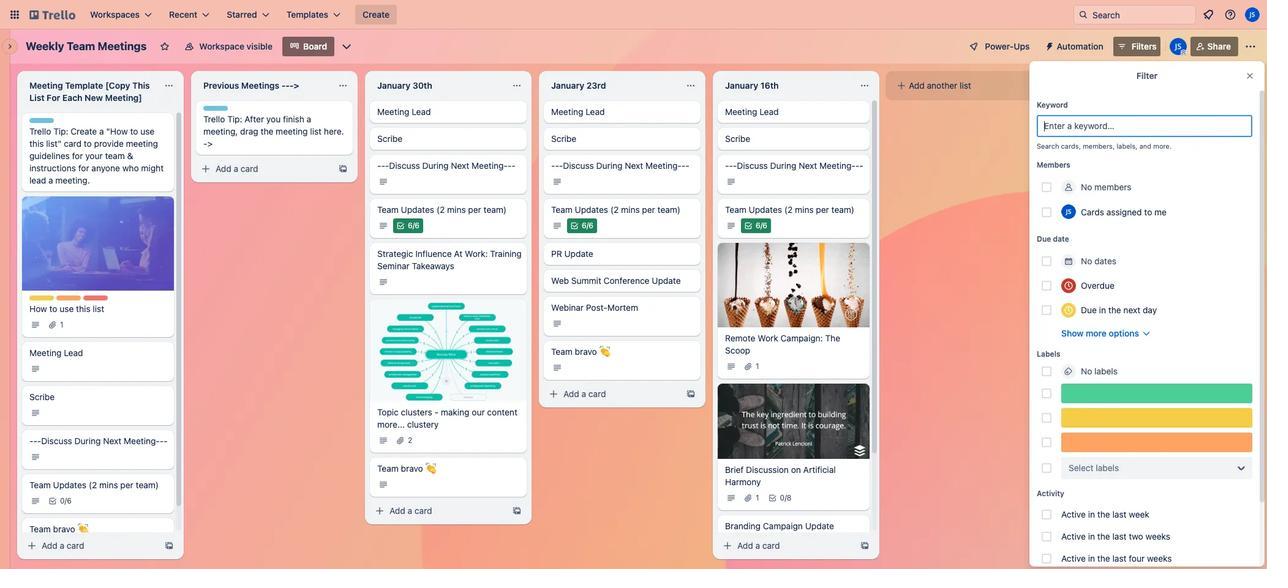 Task type: locate. For each thing, give the bounding box(es) containing it.
how
[[29, 304, 47, 314]]

the for active in the last four weeks
[[1098, 554, 1111, 564]]

2 horizontal spatial update
[[806, 521, 835, 532]]

this
[[29, 139, 44, 149], [76, 304, 90, 314]]

trello inside 'trello tip: create a "how to use this list" card to provide meeting guidelines for your team & instructions for anyone who might lead a meeting.'
[[29, 126, 51, 137]]

0 vertical spatial this
[[29, 139, 44, 149]]

in down active in the last week
[[1089, 532, 1096, 542]]

update right campaign
[[806, 521, 835, 532]]

tip: up the meeting,
[[227, 114, 242, 124]]

1 vertical spatial trello
[[29, 126, 51, 137]]

-
[[203, 139, 207, 149], [378, 161, 381, 171], [381, 161, 385, 171], [385, 161, 389, 171], [508, 161, 512, 171], [512, 161, 516, 171], [552, 161, 556, 171], [556, 161, 559, 171], [559, 161, 563, 171], [682, 161, 686, 171], [686, 161, 690, 171], [726, 161, 730, 171], [730, 161, 734, 171], [734, 161, 737, 171], [856, 161, 860, 171], [860, 161, 864, 171], [435, 407, 439, 418], [29, 436, 33, 446], [33, 436, 37, 446], [37, 436, 41, 446], [160, 436, 164, 446], [164, 436, 168, 446]]

2 vertical spatial bravo
[[53, 524, 75, 535]]

team bravo 👏 link down webinar post-mortem link
[[544, 341, 701, 381]]

next for january 16th text box at the right's meeting lead 'link'
[[799, 161, 818, 171]]

Board name text field
[[20, 37, 153, 56]]

no up cards
[[1082, 182, 1093, 192]]

0 horizontal spatial due
[[1038, 235, 1052, 244]]

- inside trello tip: after you finish a meeting, drag the meeting list here. ->
[[203, 139, 207, 149]]

lead for january 30th text box meeting lead 'link'
[[412, 107, 431, 117]]

create from template… image
[[338, 164, 348, 174], [686, 390, 696, 400], [512, 507, 522, 516], [860, 542, 870, 552]]

0 vertical spatial trello
[[203, 114, 225, 124]]

meeting inside 'trello tip: create a "how to use this list" card to provide meeting guidelines for your team & instructions for anyone who might lead a meeting.'
[[126, 139, 158, 149]]

meeting lead down how to use this list
[[29, 348, 83, 358]]

due in the next day
[[1082, 305, 1158, 316]]

weeks right four
[[1148, 554, 1173, 564]]

1 vertical spatial tip:
[[53, 126, 68, 137]]

meeting lead down january 16th text box at the right
[[726, 107, 779, 117]]

use right how
[[60, 304, 74, 314]]

last left four
[[1113, 554, 1127, 564]]

the
[[261, 126, 274, 137], [1109, 305, 1122, 316], [1098, 510, 1111, 520], [1098, 532, 1111, 542], [1098, 554, 1111, 564]]

meeting lead link for january 23rd text box
[[544, 101, 701, 123]]

1 active from the top
[[1062, 510, 1087, 520]]

3 active from the top
[[1062, 554, 1087, 564]]

the inside trello tip: after you finish a meeting, drag the meeting list here. ->
[[261, 126, 274, 137]]

0 horizontal spatial 6/6
[[408, 221, 420, 230]]

in up active in the last two weeks at the bottom right of page
[[1089, 510, 1096, 520]]

1 vertical spatial this
[[76, 304, 90, 314]]

meeting- for january 16th text box at the right's meeting lead 'link'
[[820, 161, 856, 171]]

team)
[[484, 205, 507, 215], [658, 205, 681, 215], [832, 205, 855, 215], [136, 480, 159, 491]]

active down active in the last two weeks at the bottom right of page
[[1062, 554, 1087, 564]]

me
[[1155, 207, 1167, 217]]

meeting for meeting lead 'link' associated with january 23rd text box
[[552, 107, 584, 117]]

to left me
[[1145, 207, 1153, 217]]

lead for meeting lead 'link' associated with january 23rd text box
[[586, 107, 605, 117]]

meeting lead link for january 16th text box at the right
[[718, 101, 870, 123]]

web summit conference update
[[552, 276, 681, 286]]

team
[[105, 151, 125, 161]]

tip: up the list"
[[53, 126, 68, 137]]

2 horizontal spatial 6/6
[[756, 221, 768, 230]]

filters
[[1132, 41, 1157, 51]]

2 active from the top
[[1062, 532, 1087, 542]]

the for active in the last week
[[1098, 510, 1111, 520]]

update
[[565, 249, 594, 259], [652, 276, 681, 286], [806, 521, 835, 532]]

team updates (2 mins per team)
[[378, 205, 507, 215], [552, 205, 681, 215], [726, 205, 855, 215], [29, 480, 159, 491]]

update right conference
[[652, 276, 681, 286]]

show more options
[[1062, 328, 1140, 339]]

1 vertical spatial labels
[[1097, 463, 1120, 474]]

1 vertical spatial 👏
[[426, 464, 437, 474]]

0 horizontal spatial team bravo 👏 link
[[22, 519, 174, 558]]

updates
[[401, 205, 435, 215], [575, 205, 609, 215], [749, 205, 783, 215], [53, 480, 86, 491]]

1 down how to use this list
[[60, 320, 63, 329]]

filter
[[1137, 70, 1158, 81]]

lead down january 16th text box at the right
[[760, 107, 779, 117]]

1 horizontal spatial update
[[652, 276, 681, 286]]

create from template… image for trello tip: after you finish a meeting, drag the meeting list here. -> link's the add a card link
[[338, 164, 348, 174]]

team updates (2 mins per team) for meeting lead 'link' associated with january 23rd text box
[[552, 205, 681, 215]]

lead
[[412, 107, 431, 117], [586, 107, 605, 117], [760, 107, 779, 117], [64, 348, 83, 358]]

sm image inside team bravo 👏 "link"
[[378, 479, 390, 491]]

0 vertical spatial create
[[363, 9, 390, 20]]

1 6/6 from the left
[[408, 221, 420, 230]]

---discuss during next meeting---
[[378, 161, 516, 171], [552, 161, 690, 171], [726, 161, 864, 171], [29, 436, 168, 446]]

meeting inside trello tip: after you finish a meeting, drag the meeting list here. ->
[[276, 126, 308, 137]]

(2 for meeting lead 'link' associated with january 23rd text box
[[611, 205, 619, 215]]

this left the list"
[[29, 139, 44, 149]]

January 30th text field
[[370, 76, 505, 96]]

Search field
[[1089, 6, 1196, 24]]

0 vertical spatial tip:
[[227, 114, 242, 124]]

color: green, title: none element
[[1062, 384, 1253, 404]]

1 horizontal spatial due
[[1082, 305, 1098, 316]]

0 horizontal spatial create
[[71, 126, 97, 137]]

next
[[451, 161, 470, 171], [625, 161, 644, 171], [799, 161, 818, 171], [103, 436, 121, 446]]

no for no members
[[1082, 182, 1093, 192]]

2 vertical spatial update
[[806, 521, 835, 532]]

tip: for after
[[227, 114, 242, 124]]

the up active in the last two weeks at the bottom right of page
[[1098, 510, 1111, 520]]

0 horizontal spatial this
[[29, 139, 44, 149]]

meeting lead for meeting lead 'link' associated with january 23rd text box
[[552, 107, 605, 117]]

2 last from the top
[[1113, 532, 1127, 542]]

card for branding campaign update link
[[763, 541, 781, 552]]

create from template… image for the add a card link associated with january 16th text box at the right's meeting lead 'link'
[[860, 542, 870, 552]]

team) for january 16th text box at the right
[[832, 205, 855, 215]]

active for active in the last week
[[1062, 510, 1087, 520]]

labels right select
[[1097, 463, 1120, 474]]

workspace visible
[[199, 41, 273, 51]]

no down more at right bottom
[[1082, 366, 1093, 377]]

webinar post-mortem
[[552, 303, 639, 313]]

sm image
[[896, 80, 908, 92], [200, 163, 212, 175], [378, 176, 390, 188], [726, 176, 738, 188], [378, 220, 390, 232], [395, 220, 407, 232], [726, 220, 738, 232], [743, 220, 755, 232], [378, 276, 390, 289], [29, 319, 42, 331], [47, 319, 59, 331], [548, 389, 560, 401], [395, 435, 407, 447], [378, 479, 390, 491], [767, 492, 779, 505], [47, 495, 59, 508], [374, 505, 386, 518], [722, 541, 734, 553]]

0 vertical spatial for
[[72, 151, 83, 161]]

meeting,
[[203, 126, 238, 137]]

no for no dates
[[1082, 256, 1093, 267]]

to right how
[[49, 304, 57, 314]]

due left date
[[1038, 235, 1052, 244]]

trello tip: after you finish a meeting, drag the meeting list here. ->
[[203, 114, 344, 149]]

more...
[[378, 420, 405, 430]]

add a card link for january 30th text box meeting lead 'link'
[[370, 503, 507, 520]]

no for no labels
[[1082, 366, 1093, 377]]

6/6 for post-
[[582, 221, 594, 230]]

star or unstar board image
[[160, 42, 170, 51]]

1 vertical spatial 1
[[756, 362, 760, 371]]

1 for remote
[[756, 362, 760, 371]]

0 horizontal spatial trello
[[29, 126, 51, 137]]

list left here.
[[310, 126, 322, 137]]

meeting-
[[472, 161, 508, 171], [646, 161, 682, 171], [820, 161, 856, 171], [124, 436, 160, 446]]

Previous Meetings ---> text field
[[196, 76, 331, 96]]

mins for meeting lead 'link' associated with january 23rd text box
[[621, 205, 640, 215]]

last left the two
[[1113, 532, 1127, 542]]

to up your
[[84, 139, 92, 149]]

for left your
[[72, 151, 83, 161]]

0 notifications image
[[1202, 7, 1216, 22]]

0/6
[[60, 497, 72, 506]]

1 horizontal spatial list
[[310, 126, 322, 137]]

meeting for january 30th text box meeting lead 'link'
[[378, 107, 410, 117]]

add a card link for trello tip: after you finish a meeting, drag the meeting list here. -> link
[[196, 161, 333, 178]]

add a card for the add a card link for trello tip: create a "how to use this list" card to provide meeting guidelines for your team & instructions for anyone who might lead a meeting. link at the top
[[42, 541, 84, 552]]

1 horizontal spatial 6/6
[[582, 221, 594, 230]]

team bravo 👏 link down 0/6
[[22, 519, 174, 558]]

use right "how
[[140, 126, 155, 137]]

team bravo 👏 link for strategic influence at work: training seminar takeaways
[[370, 458, 527, 497]]

2 vertical spatial active
[[1062, 554, 1087, 564]]

bravo down webinar post-mortem
[[575, 347, 597, 357]]

1 vertical spatial active
[[1062, 532, 1087, 542]]

the down you
[[261, 126, 274, 137]]

create inside button
[[363, 9, 390, 20]]

0 vertical spatial weeks
[[1146, 532, 1171, 542]]

&
[[127, 151, 133, 161]]

1 horizontal spatial this
[[76, 304, 90, 314]]

cards assigned to me
[[1082, 207, 1167, 217]]

1 vertical spatial weeks
[[1148, 554, 1173, 564]]

0 vertical spatial due
[[1038, 235, 1052, 244]]

next for meeting lead 'link' associated with january 23rd text box
[[625, 161, 644, 171]]

1 vertical spatial list
[[310, 126, 322, 137]]

scribe link
[[370, 128, 527, 150], [544, 128, 701, 150], [718, 128, 870, 150], [22, 386, 174, 426]]

2 horizontal spatial jacob simon (jacobsimon16) image
[[1246, 7, 1261, 22]]

back to home image
[[29, 5, 75, 25]]

0 vertical spatial meeting
[[276, 126, 308, 137]]

meeting lead down january 30th text box
[[378, 107, 431, 117]]

use
[[140, 126, 155, 137], [60, 304, 74, 314]]

mins for january 30th text box meeting lead 'link'
[[447, 205, 466, 215]]

in up show more options
[[1100, 305, 1107, 316]]

2 vertical spatial team bravo 👏 link
[[22, 519, 174, 558]]

lead down january 23rd text box
[[586, 107, 605, 117]]

this right how
[[76, 304, 90, 314]]

0 vertical spatial last
[[1113, 510, 1127, 520]]

options
[[1110, 328, 1140, 339]]

0 vertical spatial labels
[[1095, 366, 1118, 377]]

more.
[[1154, 142, 1173, 150]]

due for due date
[[1038, 235, 1052, 244]]

topic
[[378, 407, 399, 418]]

list right how
[[93, 304, 104, 314]]

power-
[[986, 41, 1014, 51]]

0 vertical spatial list
[[960, 80, 972, 91]]

1 horizontal spatial tip:
[[227, 114, 242, 124]]

0 horizontal spatial use
[[60, 304, 74, 314]]

meeting lead down january 23rd text box
[[552, 107, 605, 117]]

work:
[[465, 249, 488, 259]]

0 vertical spatial jacob simon (jacobsimon16) image
[[1246, 7, 1261, 22]]

0 vertical spatial use
[[140, 126, 155, 137]]

1 horizontal spatial 👏
[[426, 464, 437, 474]]

team bravo 👏 down webinar
[[552, 347, 611, 357]]

for down your
[[78, 163, 89, 173]]

scribe for meeting lead 'link' associated with january 23rd text box
[[552, 134, 577, 144]]

workspace
[[199, 41, 245, 51]]

2 horizontal spatial bravo
[[575, 347, 597, 357]]

tip: inside 'trello tip: create a "how to use this list" card to provide meeting guidelines for your team & instructions for anyone who might lead a meeting.'
[[53, 126, 68, 137]]

add a card for trello tip: after you finish a meeting, drag the meeting list here. -> link's the add a card link
[[216, 164, 258, 174]]

remote work campaign: the scoop
[[726, 333, 841, 356]]

1 last from the top
[[1113, 510, 1127, 520]]

1 for brief
[[756, 494, 760, 503]]

trello up the meeting,
[[203, 114, 225, 124]]

team bravo 👏 down 2
[[378, 464, 437, 474]]

0 vertical spatial no
[[1082, 182, 1093, 192]]

jacob simon (jacobsimon16) image right open information menu icon
[[1246, 7, 1261, 22]]

trello tip: create a "how to use this list" card to provide meeting guidelines for your team & instructions for anyone who might lead a meeting. link
[[22, 113, 174, 192]]

1 horizontal spatial team bravo 👏 link
[[370, 458, 527, 497]]

weeks for active in the last two weeks
[[1146, 532, 1171, 542]]

during for january 30th text box meeting lead 'link'
[[423, 161, 449, 171]]

trello for trello tip: after you finish a meeting, drag the meeting list here. ->
[[203, 114, 225, 124]]

meeting lead for january 30th text box meeting lead 'link'
[[378, 107, 431, 117]]

2 horizontal spatial team bravo 👏
[[552, 347, 611, 357]]

2 horizontal spatial list
[[960, 80, 972, 91]]

the down active in the last week
[[1098, 532, 1111, 542]]

the left next
[[1109, 305, 1122, 316]]

1 horizontal spatial bravo
[[401, 464, 423, 474]]

use inside 'trello tip: create a "how to use this list" card to provide meeting guidelines for your team & instructions for anyone who might lead a meeting.'
[[140, 126, 155, 137]]

another
[[928, 80, 958, 91]]

conference
[[604, 276, 650, 286]]

6/6
[[408, 221, 420, 230], [582, 221, 594, 230], [756, 221, 768, 230]]

due for due in the next day
[[1082, 305, 1098, 316]]

power-ups
[[986, 41, 1031, 51]]

jacob simon (jacobsimon16) image inside primary "element"
[[1246, 7, 1261, 22]]

list right another
[[960, 80, 972, 91]]

2 vertical spatial list
[[93, 304, 104, 314]]

bravo down 0/6
[[53, 524, 75, 535]]

labels,
[[1117, 142, 1138, 150]]

mortem
[[608, 303, 639, 313]]

sm image inside "add another list" link
[[896, 80, 908, 92]]

1 vertical spatial meeting
[[126, 139, 158, 149]]

jacob simon (jacobsimon16) image
[[1246, 7, 1261, 22], [1170, 38, 1187, 55], [1062, 205, 1077, 219]]

1 vertical spatial due
[[1082, 305, 1098, 316]]

weeks right the two
[[1146, 532, 1171, 542]]

create from template… image for the add a card link associated with meeting lead 'link' associated with january 23rd text box
[[686, 390, 696, 400]]

1 down 'harmony'
[[756, 494, 760, 503]]

jacob simon (jacobsimon16) image right "filters"
[[1170, 38, 1187, 55]]

0 horizontal spatial bravo
[[53, 524, 75, 535]]

team bravo 👏
[[552, 347, 611, 357], [378, 464, 437, 474], [29, 524, 89, 535]]

last for week
[[1113, 510, 1127, 520]]

meeting- for january 30th text box meeting lead 'link'
[[472, 161, 508, 171]]

at
[[454, 249, 463, 259]]

2 vertical spatial 1
[[756, 494, 760, 503]]

0 horizontal spatial 👏
[[78, 524, 89, 535]]

sm image inside automation button
[[1040, 37, 1057, 54]]

2 6/6 from the left
[[582, 221, 594, 230]]

---discuss during next meeting--- for meeting lead 'link' associated with january 23rd text box
[[552, 161, 690, 171]]

1 no from the top
[[1082, 182, 1093, 192]]

no
[[1082, 182, 1093, 192], [1082, 256, 1093, 267], [1082, 366, 1093, 377]]

meeting down january 30th text box
[[378, 107, 410, 117]]

recent button
[[162, 5, 217, 25]]

team bravo 👏 down 0/6
[[29, 524, 89, 535]]

1 vertical spatial use
[[60, 304, 74, 314]]

last left week
[[1113, 510, 1127, 520]]

Meeting Template [Copy This List For Each New Meeting] text field
[[22, 76, 157, 108]]

meeting lead link
[[370, 101, 527, 123], [544, 101, 701, 123], [718, 101, 870, 123], [22, 342, 174, 382]]

update right pr
[[565, 249, 594, 259]]

this member is an admin of this board. image
[[1181, 50, 1187, 55]]

add a card link for meeting lead 'link' associated with january 23rd text box
[[544, 386, 681, 403]]

---discuss during next meeting--- link for "scribe" link for january 30th text box
[[370, 155, 527, 194]]

meeting down january 23rd text box
[[552, 107, 584, 117]]

0 horizontal spatial tip:
[[53, 126, 68, 137]]

color: orange, title: none element
[[1062, 433, 1253, 453]]

1 down the work
[[756, 362, 760, 371]]

labels down show more options button
[[1095, 366, 1118, 377]]

add a card link for january 16th text box at the right's meeting lead 'link'
[[718, 538, 856, 555]]

2 horizontal spatial team bravo 👏 link
[[544, 341, 701, 381]]

remote
[[726, 333, 756, 344]]

trello inside trello tip: after you finish a meeting, drag the meeting list here. ->
[[203, 114, 225, 124]]

create from template… image
[[164, 542, 174, 552]]

tip: inside trello tip: after you finish a meeting, drag the meeting list here. ->
[[227, 114, 242, 124]]

6/6 for bravo
[[408, 221, 420, 230]]

meeting up &
[[126, 139, 158, 149]]

1 horizontal spatial create
[[363, 9, 390, 20]]

drag
[[240, 126, 258, 137]]

0 vertical spatial 1
[[60, 320, 63, 329]]

add for january 30th text box
[[390, 506, 406, 516]]

branding
[[726, 521, 761, 532]]

weeks
[[1146, 532, 1171, 542], [1148, 554, 1173, 564]]

1 horizontal spatial trello
[[203, 114, 225, 124]]

1 vertical spatial team bravo 👏
[[378, 464, 437, 474]]

1 horizontal spatial meeting
[[276, 126, 308, 137]]

2 vertical spatial last
[[1113, 554, 1127, 564]]

primary element
[[0, 0, 1268, 29]]

active down activity at right bottom
[[1062, 510, 1087, 520]]

trello for trello tip: create a "how to use this list" card to provide meeting guidelines for your team & instructions for anyone who might lead a meeting.
[[29, 126, 51, 137]]

0 horizontal spatial jacob simon (jacobsimon16) image
[[1062, 205, 1077, 219]]

- inside topic clusters - making our content more... clustery
[[435, 407, 439, 418]]

cards
[[1082, 207, 1105, 217]]

Enter a keyword… text field
[[1038, 115, 1253, 137]]

team bravo 👏 link down 2
[[370, 458, 527, 497]]

per for meeting lead 'link' associated with january 23rd text box
[[643, 205, 656, 215]]

per for january 16th text box at the right's meeting lead 'link'
[[817, 205, 830, 215]]

due up more at right bottom
[[1082, 305, 1098, 316]]

1 vertical spatial no
[[1082, 256, 1093, 267]]

3 no from the top
[[1082, 366, 1093, 377]]

0 horizontal spatial meeting
[[126, 139, 158, 149]]

meeting down january 16th text box at the right
[[726, 107, 758, 117]]

jacob simon (jacobsimon16) image left cards
[[1062, 205, 1077, 219]]

3 last from the top
[[1113, 554, 1127, 564]]

active for active in the last four weeks
[[1062, 554, 1087, 564]]

labels for select labels
[[1097, 463, 1120, 474]]

active down active in the last week
[[1062, 532, 1087, 542]]

close popover image
[[1246, 71, 1256, 81]]

1 vertical spatial create
[[71, 126, 97, 137]]

0 vertical spatial team bravo 👏
[[552, 347, 611, 357]]

1 horizontal spatial team bravo 👏
[[378, 464, 437, 474]]

trello up the list"
[[29, 126, 51, 137]]

meeting
[[378, 107, 410, 117], [552, 107, 584, 117], [726, 107, 758, 117], [29, 348, 62, 358]]

meeting lead for january 16th text box at the right's meeting lead 'link'
[[726, 107, 779, 117]]

---discuss during next meeting--- link for "scribe" link corresponding to january 23rd text box
[[544, 155, 701, 194]]

to right "how
[[130, 126, 138, 137]]

team
[[67, 40, 95, 53], [378, 205, 399, 215], [552, 205, 573, 215], [726, 205, 747, 215], [552, 347, 573, 357], [378, 464, 399, 474], [29, 480, 51, 491], [29, 524, 51, 535]]

0 horizontal spatial team bravo 👏
[[29, 524, 89, 535]]

2 vertical spatial no
[[1082, 366, 1093, 377]]

2 horizontal spatial 👏
[[600, 347, 611, 357]]

in for active in the last two weeks
[[1089, 532, 1096, 542]]

meeting down "finish" on the left top
[[276, 126, 308, 137]]

show menu image
[[1245, 40, 1258, 53]]

last for four
[[1113, 554, 1127, 564]]

active in the last two weeks
[[1062, 532, 1171, 542]]

>
[[207, 139, 213, 149]]

in down active in the last two weeks at the bottom right of page
[[1089, 554, 1096, 564]]

the down active in the last two weeks at the bottom right of page
[[1098, 554, 1111, 564]]

no left dates
[[1082, 256, 1093, 267]]

per
[[468, 205, 482, 215], [643, 205, 656, 215], [817, 205, 830, 215], [120, 480, 134, 491]]

add for january 16th text box at the right
[[738, 541, 754, 552]]

add a card link
[[196, 161, 333, 178], [544, 386, 681, 403], [370, 503, 507, 520], [22, 538, 159, 555], [718, 538, 856, 555]]

bravo down 2
[[401, 464, 423, 474]]

labels for no labels
[[1095, 366, 1118, 377]]

for
[[72, 151, 83, 161], [78, 163, 89, 173]]

1 horizontal spatial jacob simon (jacobsimon16) image
[[1170, 38, 1187, 55]]

2 vertical spatial 👏
[[78, 524, 89, 535]]

sm image
[[1040, 37, 1057, 54], [552, 176, 564, 188], [552, 220, 564, 232], [569, 220, 581, 232], [552, 318, 564, 330], [726, 361, 738, 373], [743, 361, 755, 373], [552, 362, 564, 374], [29, 363, 42, 375], [29, 407, 42, 420], [378, 435, 390, 447], [29, 451, 42, 464], [726, 492, 738, 505], [743, 492, 755, 505], [29, 495, 42, 508], [26, 541, 38, 553]]

webinar post-mortem link
[[544, 297, 701, 336]]

(2 for january 30th text box meeting lead 'link'
[[437, 205, 445, 215]]

1 vertical spatial team bravo 👏 link
[[370, 458, 527, 497]]

0 vertical spatial active
[[1062, 510, 1087, 520]]

power-ups button
[[961, 37, 1038, 56]]

the for active in the last two weeks
[[1098, 532, 1111, 542]]

share
[[1208, 41, 1232, 51]]

2 no from the top
[[1082, 256, 1093, 267]]

in for due in the next day
[[1100, 305, 1107, 316]]

1 vertical spatial last
[[1113, 532, 1127, 542]]

lead down january 30th text box
[[412, 107, 431, 117]]

open information menu image
[[1225, 9, 1237, 21]]

0 vertical spatial update
[[565, 249, 594, 259]]

web summit conference update link
[[544, 270, 701, 292]]

active
[[1062, 510, 1087, 520], [1062, 532, 1087, 542], [1062, 554, 1087, 564]]

1 horizontal spatial use
[[140, 126, 155, 137]]



Task type: describe. For each thing, give the bounding box(es) containing it.
show
[[1062, 328, 1084, 339]]

meeting down how
[[29, 348, 62, 358]]

team bravo 👏 link for ---discuss during next meeting---
[[22, 519, 174, 558]]

discuss for january 30th text box meeting lead 'link'
[[389, 161, 420, 171]]

the
[[826, 333, 841, 344]]

1 vertical spatial jacob simon (jacobsimon16) image
[[1170, 38, 1187, 55]]

scribe for january 16th text box at the right's meeting lead 'link'
[[726, 134, 751, 144]]

(2 for january 16th text box at the right's meeting lead 'link'
[[785, 205, 793, 215]]

add for meeting template [copy this list for each new meeting] text field
[[42, 541, 57, 552]]

scribe link for january 30th text box
[[370, 128, 527, 150]]

0 vertical spatial 👏
[[600, 347, 611, 357]]

clustery
[[407, 420, 439, 430]]

who
[[122, 163, 139, 173]]

search cards, members, labels, and more.
[[1038, 142, 1173, 150]]

list inside "add another list" link
[[960, 80, 972, 91]]

card for webinar post-mortem link
[[589, 389, 606, 400]]

automation button
[[1040, 37, 1112, 56]]

content
[[487, 407, 518, 418]]

add another list link
[[891, 76, 1048, 96]]

team updates (2 mins per team) for january 30th text box meeting lead 'link'
[[378, 205, 507, 215]]

harmony
[[726, 477, 761, 488]]

this inside 'trello tip: create a "how to use this list" card to provide meeting guidelines for your team & instructions for anyone who might lead a meeting.'
[[29, 139, 44, 149]]

and
[[1140, 142, 1152, 150]]

select labels
[[1069, 463, 1120, 474]]

0 horizontal spatial update
[[565, 249, 594, 259]]

show more options button
[[1062, 328, 1152, 340]]

lead for january 16th text box at the right's meeting lead 'link'
[[760, 107, 779, 117]]

post-
[[586, 303, 608, 313]]

trello tip: after you finish a meeting, drag the meeting list here. -> link
[[196, 101, 353, 155]]

0 horizontal spatial list
[[93, 304, 104, 314]]

sm image inside strategic influence at work: training seminar takeaways link
[[378, 276, 390, 289]]

1 vertical spatial update
[[652, 276, 681, 286]]

your
[[85, 151, 103, 161]]

per for january 30th text box meeting lead 'link'
[[468, 205, 482, 215]]

guidelines
[[29, 151, 70, 161]]

here.
[[324, 126, 344, 137]]

weekly
[[26, 40, 64, 53]]

a inside trello tip: after you finish a meeting, drag the meeting list here. ->
[[307, 114, 311, 124]]

team) for january 30th text box
[[484, 205, 507, 215]]

January 23rd text field
[[544, 76, 679, 96]]

updates for january 16th text box at the right's meeting lead 'link'
[[749, 205, 783, 215]]

work
[[758, 333, 779, 344]]

web
[[552, 276, 569, 286]]

two
[[1130, 532, 1144, 542]]

overdue
[[1082, 281, 1115, 291]]

team) for january 23rd text box
[[658, 205, 681, 215]]

in for active in the last week
[[1089, 510, 1096, 520]]

create button
[[355, 5, 397, 25]]

provide
[[94, 139, 124, 149]]

no dates
[[1082, 256, 1117, 267]]

assigned
[[1107, 207, 1143, 217]]

0 vertical spatial team bravo 👏 link
[[544, 341, 701, 381]]

dates
[[1095, 256, 1117, 267]]

influence
[[416, 249, 452, 259]]

meeting.
[[55, 175, 90, 186]]

four
[[1130, 554, 1146, 564]]

weeks for active in the last four weeks
[[1148, 554, 1173, 564]]

team inside "text box"
[[67, 40, 95, 53]]

campaign
[[763, 521, 803, 532]]

customize views image
[[341, 40, 353, 53]]

workspace visible button
[[177, 37, 280, 56]]

automation
[[1057, 41, 1104, 51]]

1 vertical spatial bravo
[[401, 464, 423, 474]]

0 vertical spatial bravo
[[575, 347, 597, 357]]

discussion
[[746, 465, 789, 475]]

add for previous meetings ---> text box at the left of the page
[[216, 164, 232, 174]]

scribe link for january 16th text box at the right
[[718, 128, 870, 150]]

updates for january 30th text box meeting lead 'link'
[[401, 205, 435, 215]]

sm image inside webinar post-mortem link
[[552, 318, 564, 330]]

January 16th text field
[[718, 76, 853, 96]]

brief discussion on artificial harmony
[[726, 465, 836, 488]]

strategic
[[378, 249, 413, 259]]

card inside 'trello tip: create a "how to use this list" card to provide meeting guidelines for your team & instructions for anyone who might lead a meeting.'
[[64, 139, 82, 149]]

3 6/6 from the left
[[756, 221, 768, 230]]

list inside trello tip: after you finish a meeting, drag the meeting list here. ->
[[310, 126, 322, 137]]

2 vertical spatial team bravo 👏
[[29, 524, 89, 535]]

no members
[[1082, 182, 1132, 192]]

search image
[[1079, 10, 1089, 20]]

meeting- for meeting lead 'link' associated with january 23rd text box
[[646, 161, 682, 171]]

0/8
[[780, 494, 792, 503]]

cards,
[[1062, 142, 1082, 150]]

webinar
[[552, 303, 584, 313]]

"how
[[106, 126, 128, 137]]

---discuss during next meeting--- for january 30th text box meeting lead 'link'
[[378, 161, 516, 171]]

add a card link for trello tip: create a "how to use this list" card to provide meeting guidelines for your team & instructions for anyone who might lead a meeting. link at the top
[[22, 538, 159, 555]]

discuss for january 16th text box at the right's meeting lead 'link'
[[737, 161, 768, 171]]

keyword
[[1038, 101, 1069, 110]]

add a card for january 30th text box meeting lead 'link' the add a card link
[[390, 506, 432, 516]]

team updates (2 mins per team) for january 16th text box at the right's meeting lead 'link'
[[726, 205, 855, 215]]

meeting lead link for january 30th text box
[[370, 101, 527, 123]]

lead down how to use this list
[[64, 348, 83, 358]]

select
[[1069, 463, 1094, 474]]

scribe for january 30th text box meeting lead 'link'
[[378, 134, 403, 144]]

labels
[[1038, 350, 1061, 359]]

meetings
[[98, 40, 147, 53]]

2 vertical spatial jacob simon (jacobsimon16) image
[[1062, 205, 1077, 219]]

week
[[1130, 510, 1150, 520]]

active in the last week
[[1062, 510, 1150, 520]]

discuss for meeting lead 'link' associated with january 23rd text box
[[563, 161, 594, 171]]

list"
[[46, 139, 62, 149]]

branding campaign update link
[[718, 516, 870, 538]]

filters button
[[1114, 37, 1161, 56]]

seminar
[[378, 261, 410, 271]]

color: yellow, title: none element
[[1062, 409, 1253, 428]]

pr update link
[[544, 243, 701, 265]]

last for two
[[1113, 532, 1127, 542]]

templates
[[287, 9, 329, 20]]

add a card for the add a card link associated with meeting lead 'link' associated with january 23rd text box
[[564, 389, 606, 400]]

board link
[[282, 37, 335, 56]]

templates button
[[279, 5, 348, 25]]

anyone
[[92, 163, 120, 173]]

1 vertical spatial for
[[78, 163, 89, 173]]

search
[[1038, 142, 1060, 150]]

starred button
[[220, 5, 277, 25]]

add a card for the add a card link associated with january 16th text box at the right's meeting lead 'link'
[[738, 541, 781, 552]]

clusters
[[401, 407, 433, 418]]

---discuss during next meeting--- link for january 16th text box at the right's "scribe" link
[[718, 155, 870, 194]]

during for january 16th text box at the right's meeting lead 'link'
[[771, 161, 797, 171]]

create from template… image for january 30th text box meeting lead 'link' the add a card link
[[512, 507, 522, 516]]

meeting for january 16th text box at the right's meeting lead 'link'
[[726, 107, 758, 117]]

mins for january 16th text box at the right's meeting lead 'link'
[[796, 205, 814, 215]]

takeaways
[[412, 261, 455, 271]]

workspaces button
[[83, 5, 159, 25]]

workspaces
[[90, 9, 140, 20]]

board
[[303, 41, 327, 51]]

summit
[[572, 276, 602, 286]]

activity
[[1038, 490, 1065, 499]]

active for active in the last two weeks
[[1062, 532, 1087, 542]]

add for january 23rd text box
[[564, 389, 580, 400]]

trello tip: create a "how to use this list" card to provide meeting guidelines for your team & instructions for anyone who might lead a meeting.
[[29, 126, 164, 186]]

strategic influence at work: training seminar takeaways
[[378, 249, 522, 271]]

after
[[245, 114, 264, 124]]

instructions
[[29, 163, 76, 173]]

how to use this list
[[29, 304, 104, 314]]

starred
[[227, 9, 257, 20]]

pr update
[[552, 249, 594, 259]]

campaign:
[[781, 333, 823, 344]]

pr
[[552, 249, 562, 259]]

no labels
[[1082, 366, 1118, 377]]

share button
[[1191, 37, 1239, 56]]

updates for meeting lead 'link' associated with january 23rd text box
[[575, 205, 609, 215]]

create inside 'trello tip: create a "how to use this list" card to provide meeting guidelines for your team & instructions for anyone who might lead a meeting.'
[[71, 126, 97, 137]]

active in the last four weeks
[[1062, 554, 1173, 564]]

next
[[1124, 305, 1141, 316]]

the for due in the next day
[[1109, 305, 1122, 316]]

more
[[1087, 328, 1107, 339]]

in for active in the last four weeks
[[1089, 554, 1096, 564]]

lead
[[29, 175, 46, 186]]

card for team bravo 👏 "link" associated with strategic influence at work: training seminar takeaways
[[415, 506, 432, 516]]

making
[[441, 407, 470, 418]]

during for meeting lead 'link' associated with january 23rd text box
[[597, 161, 623, 171]]

scribe link for january 23rd text box
[[544, 128, 701, 150]]

card for ---discuss during next meeting---'s team bravo 👏 "link"
[[67, 541, 84, 552]]



Task type: vqa. For each thing, say whether or not it's contained in the screenshot.
DISCUSSED
no



